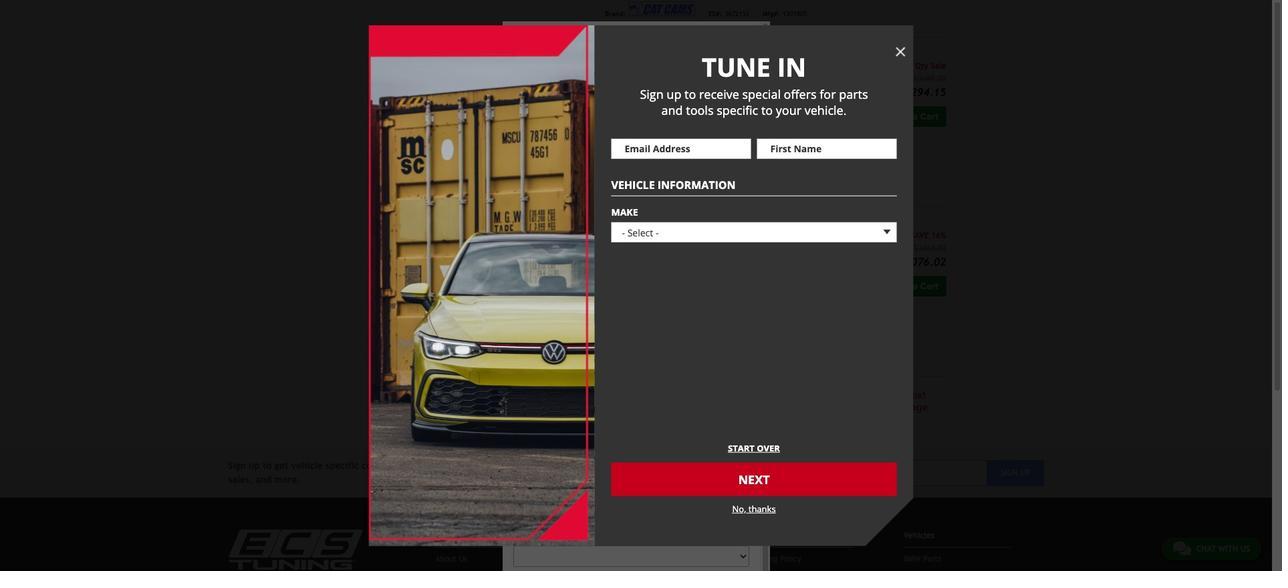 Task type: vqa. For each thing, say whether or not it's contained in the screenshot.
of
yes



Task type: describe. For each thing, give the bounding box(es) containing it.
flow
[[723, 72, 746, 85]]

next button
[[611, 463, 897, 497]]

name: for last name:
[[533, 209, 560, 220]]

help
[[645, 454, 660, 463]]

offers inside send me exclusive text offers and rewards. plus, get a code for a free shirt with your first $100+ purchase.
[[657, 356, 691, 366]]

in.
[[679, 430, 689, 439]]

content.
[[546, 97, 582, 108]]

and inside tune in sign up to receive special offers for parts and tools specific to your vehicle.
[[662, 102, 683, 118]]

cart
[[718, 418, 732, 427]]

cosmetic
[[657, 149, 695, 160]]

cancel.
[[708, 454, 734, 463]]

and inside scratch and dent item active autowerke high flow catted downpipes *scratch and dent*
[[743, 84, 762, 97]]

later.
[[538, 136, 561, 146]]

mfg#: 1301805
[[763, 10, 807, 17]]

send me exclusive text offers and rewards. plus, get a code for a free shirt with your first $100+ purchase.
[[543, 356, 729, 394]]

offers inside tune in sign up to receive special offers for parts and tools specific to your vehicle.
[[784, 86, 817, 102]]

1 horizontal spatial vehicle
[[602, 509, 632, 520]]

us
[[531, 69, 540, 80]]

(optional):
[[577, 307, 623, 318]]

with inside send me exclusive text offers and rewards. plus, get a code for a free shirt with your first $100+ purchase.
[[570, 384, 593, 394]]

no,
[[732, 503, 746, 515]]

tune in
[[513, 31, 587, 56]]

frequency
[[631, 442, 667, 451]]

$2469.00
[[914, 244, 946, 254]]

it.
[[734, 149, 744, 160]]

consent
[[691, 430, 720, 439]]

on
[[874, 231, 885, 241]]

text inside send me exclusive text offers and rewards. plus, get a code for a free shirt with your first $100+ purchase.
[[632, 356, 655, 366]]

messages
[[662, 418, 695, 427]]

chat with us
[[1197, 545, 1250, 554]]

send
[[543, 356, 565, 366]]

exclusive
[[583, 356, 630, 366]]

sign for sign up
[[1001, 469, 1018, 478]]

up,
[[669, 122, 683, 132]]

vehicles
[[904, 532, 935, 541]]

qty:
[[811, 238, 827, 248]]

about
[[436, 555, 457, 565]]

to inside sign up to get vehicle specific content, sales, and more.
[[263, 461, 272, 472]]

page
[[904, 401, 928, 414]]

your inside tell us your name, email address, and vehicle to receive special offers for parts, tools, and industry- leading content.
[[543, 69, 561, 80]]

brand: for 3672155
[[605, 10, 626, 17]]

brand: for 4608757
[[605, 180, 626, 187]]

es#: 4608757
[[679, 180, 719, 187]]

there
[[540, 122, 562, 132]]

$3499.00
[[914, 74, 946, 84]]

sign up
[[1001, 469, 1030, 478]]

first
[[513, 160, 532, 171]]

rewards.
[[543, 370, 587, 380]]

recieve
[[705, 406, 732, 415]]

parts
[[923, 555, 941, 565]]

chat with us link
[[1162, 538, 1262, 561]]

receive inside tell us your name, email address, and vehicle to receive special offers for parts, tools, and industry- leading content.
[[513, 83, 544, 94]]

mobile
[[579, 430, 604, 439]]

autodialed
[[565, 418, 604, 427]]

for inside send me exclusive text offers and rewards. plus, get a code for a free shirt with your first $100+ purchase.
[[672, 370, 690, 380]]

up for sign up
[[1020, 469, 1030, 478]]

cat cams - corporate logo image
[[628, 1, 695, 16]]

email
[[513, 258, 536, 269]]

sport
[[642, 242, 669, 255]]

recurring
[[530, 418, 563, 427]]

more.
[[275, 475, 301, 486]]

stop
[[678, 454, 696, 463]]

is
[[722, 430, 728, 439]]

thanks
[[749, 503, 776, 515]]

of
[[552, 442, 560, 451]]

reminders)
[[513, 430, 552, 439]]

and up tools,
[[657, 69, 672, 80]]

text inside by subscribing to ecs tuning texts, you agree to recieve recurring autodialed marketing text messages (e.g. cart reminders) to the mobile number used at opt-in. consent is not a condition of purchase. message frequency may vary. msg & data rates may apply. reply help for help and stop to cancel.
[[645, 418, 660, 427]]

special inside tune in sign up to receive special offers for parts and tools specific to your vehicle.
[[742, 86, 781, 102]]

0 vertical spatial vehicle information
[[611, 178, 736, 192]]

1 horizontal spatial us
[[1241, 545, 1250, 554]]

over
[[757, 442, 780, 454]]

add for $2076.02
[[890, 281, 907, 292]]

scratch & dent - corporate logo image
[[628, 173, 665, 186]]

system
[[605, 254, 641, 267]]

es#: for es#: 4608757
[[679, 180, 692, 187]]

specific inside tune in sign up to receive special offers for parts and tools specific to your vehicle.
[[717, 102, 758, 118]]

sale!
[[887, 231, 909, 241]]

photos
[[706, 135, 734, 146]]

in for tune in
[[568, 31, 587, 56]]

1 horizontal spatial information
[[658, 178, 736, 192]]

**scratch
[[605, 121, 649, 132]]

purchase. inside by subscribing to ecs tuning texts, you agree to recieve recurring autodialed marketing text messages (e.g. cart reminders) to the mobile number used at opt-in. consent is not a condition of purchase. message frequency may vary. msg & data rates may apply. reply help for help and stop to cancel.
[[562, 442, 597, 451]]

start
[[728, 442, 755, 454]]

0 vertical spatial may
[[670, 442, 684, 451]]

email address:
[[513, 258, 574, 269]]

bmw
[[904, 555, 921, 565]]

dents
[[697, 149, 720, 160]]

on sale!                         save 16% $2469.00 $2076.02
[[874, 231, 946, 269]]

next
[[904, 389, 926, 403]]

vehicle inside sign up to get vehicle specific content, sales, and more.
[[291, 461, 323, 472]]

es#: for es#: 3672155
[[709, 10, 722, 17]]

number
[[541, 307, 574, 318]]

and inside sign up to get vehicle specific content, sales, and more.
[[256, 475, 272, 486]]

es#: 3672155
[[709, 10, 749, 17]]

up for sign up to get vehicle specific content, sales, and more.
[[249, 461, 260, 472]]

1301805
[[783, 10, 807, 17]]

please
[[686, 122, 712, 132]]

dent* inside scratch and dent item active autowerke high flow catted downpipes *scratch and dent*
[[605, 96, 633, 109]]

an
[[584, 122, 594, 132]]

offers inside tell us your name, email address, and vehicle to receive special offers for parts, tools, and industry- leading content.
[[579, 83, 603, 94]]

rates
[[528, 454, 546, 463]]

none telephone field inside tune in document
[[513, 322, 749, 344]]

name: for first name:
[[535, 160, 562, 171]]

vehicle inside tune in document
[[513, 483, 554, 497]]

no, thanks button
[[732, 497, 776, 522]]

first
[[623, 384, 647, 394]]

and
[[652, 121, 669, 132]]

subscribing
[[541, 406, 581, 415]]

shipping policy link
[[748, 555, 801, 565]]

complete
[[543, 509, 582, 520]]

add to cart for $2076.02
[[890, 281, 938, 292]]

policy
[[780, 555, 801, 565]]

stock
[[826, 102, 845, 112]]

next
[[738, 472, 770, 488]]

add for $2294.15
[[890, 111, 907, 122]]

0 horizontal spatial a
[[638, 370, 643, 380]]

get inside sign up to get vehicle specific content, sales, and more.
[[275, 461, 288, 472]]

$2294.15
[[899, 86, 946, 99]]

to inside tell us your name, email address, and vehicle to receive special offers for parts, tools, and industry- leading content.
[[708, 69, 717, 80]]

tune
[[513, 31, 562, 56]]

bmw parts
[[904, 555, 941, 565]]



Task type: locate. For each thing, give the bounding box(es) containing it.
my account
[[592, 532, 634, 541]]

0 vertical spatial in
[[695, 135, 703, 146]]

dent inside scratch and dent item active autowerke high flow catted downpipes *scratch and dent*
[[674, 60, 694, 71]]

2 brand: from the top
[[605, 180, 626, 187]]

1 vertical spatial the
[[585, 509, 599, 520]]

1 vertical spatial text
[[645, 418, 660, 427]]

at
[[655, 430, 662, 439]]

selection
[[635, 509, 673, 520]]

scratch up active
[[622, 60, 653, 71]]

us
[[1241, 545, 1250, 554], [459, 555, 467, 565]]

1 cart from the top
[[920, 111, 938, 122]]

please complete the vehicle selection
[[513, 509, 673, 520]]

0 horizontal spatial purchase.
[[562, 442, 597, 451]]

2 horizontal spatial your
[[776, 102, 802, 118]]

us right 'chat'
[[1241, 545, 1250, 554]]

0 vertical spatial and
[[743, 84, 762, 97]]

mfg#: left 1301805
[[763, 10, 780, 17]]

1 vertical spatial purchase.
[[562, 442, 597, 451]]

message
[[600, 442, 629, 451]]

cart down $2294.15 at the top of page
[[920, 111, 938, 122]]

1 horizontal spatial vehicle
[[611, 178, 655, 192]]

0 horizontal spatial in
[[695, 135, 703, 146]]

0 horizontal spatial us
[[459, 555, 467, 565]]

content,
[[362, 461, 399, 472]]

has
[[641, 149, 654, 160]]

me
[[568, 356, 580, 366]]

name: down later.
[[535, 160, 562, 171]]

dent for cat-
[[674, 230, 694, 241]]

1 horizontal spatial the
[[585, 509, 599, 520]]

special
[[547, 83, 576, 94], [742, 86, 781, 102]]

your inside tune in sign up to receive special offers for parts and tools specific to your vehicle.
[[776, 102, 802, 118]]

damage
[[660, 135, 692, 146]]

1 horizontal spatial purchase.
[[680, 384, 729, 394]]

**scratch and dent, all sales final!**  see damage in photos - this product has cosmetic dents in it.
[[605, 121, 758, 160]]

up inside 'button'
[[1020, 469, 1030, 478]]

vehicle up "account"
[[602, 509, 632, 520]]

0 vertical spatial vehicle
[[611, 178, 655, 192]]

1 vertical spatial es#:
[[679, 180, 692, 187]]

1 horizontal spatial dent*
[[672, 266, 700, 279]]

1 vertical spatial add
[[890, 281, 907, 292]]

a up "first"
[[638, 370, 643, 380]]

1 add to cart button from the top
[[882, 106, 946, 127]]

in inside the availability: in stock
[[817, 102, 824, 112]]

1 horizontal spatial offers
[[657, 356, 691, 366]]

1 vertical spatial add to cart
[[890, 281, 938, 292]]

receive down high
[[699, 86, 739, 102]]

scratch up the milltek
[[622, 230, 653, 241]]

sorry, there was an issue signing you up, please try again later.
[[513, 122, 727, 146]]

1 horizontal spatial *scratch
[[699, 84, 740, 97]]

and right tools,
[[675, 83, 690, 94]]

16%
[[931, 231, 946, 241]]

scratch for milltek
[[622, 230, 653, 241]]

cart for $2294.15
[[920, 111, 938, 122]]

0 horizontal spatial vehicle
[[513, 483, 554, 497]]

*scratch inside scratch and dent item milltek sport cat-back exhaust system - non-resonated *scratch and dent*
[[605, 266, 647, 279]]

None number field
[[829, 59, 856, 86], [829, 229, 856, 256], [829, 59, 856, 86], [829, 229, 856, 256]]

dent* down parts,
[[605, 96, 633, 109]]

back
[[692, 242, 716, 255]]

item for cat-
[[696, 230, 716, 241]]

cart for $2076.02
[[920, 281, 938, 292]]

and inside scratch and dent item milltek sport cat-back exhaust system - non-resonated *scratch and dent*
[[656, 230, 671, 241]]

cart
[[920, 111, 938, 122], [920, 281, 938, 292]]

0 vertical spatial brand:
[[605, 10, 626, 17]]

special down flow
[[742, 86, 781, 102]]

dent,
[[672, 121, 696, 132]]

parts
[[839, 86, 868, 102]]

in inside document
[[568, 31, 587, 56]]

0 horizontal spatial with
[[570, 384, 593, 394]]

and inside by subscribing to ecs tuning texts, you agree to recieve recurring autodialed marketing text messages (e.g. cart reminders) to the mobile number used at opt-in. consent is not a condition of purchase. message frequency may vary. msg & data rates may apply. reply help for help and stop to cancel.
[[663, 454, 676, 463]]

mfg#: for mfg#:
[[733, 180, 750, 187]]

receive up leading
[[513, 83, 544, 94]]

your inside send me exclusive text offers and rewards. plus, get a code for a free shirt with your first $100+ purchase.
[[596, 384, 620, 394]]

- inside scratch and dent item milltek sport cat-back exhaust system - non-resonated *scratch and dent*
[[644, 254, 648, 267]]

active autowerke high flow catted downpipes *scratch and dent* link
[[605, 72, 762, 109]]

vary.
[[687, 442, 704, 451]]

us right about
[[459, 555, 467, 565]]

1 horizontal spatial receive
[[699, 86, 739, 102]]

None email field
[[611, 139, 751, 159], [513, 273, 749, 295], [611, 139, 751, 159], [513, 273, 749, 295]]

shirt
[[543, 384, 567, 394]]

dent* inside scratch and dent item milltek sport cat-back exhaust system - non-resonated *scratch and dent*
[[672, 266, 700, 279]]

for
[[606, 83, 618, 94], [820, 86, 836, 102], [672, 370, 690, 380], [632, 454, 642, 463]]

1 vertical spatial name:
[[533, 209, 560, 220]]

the inside by subscribing to ecs tuning texts, you agree to recieve recurring autodialed marketing text messages (e.g. cart reminders) to the mobile number used at opt-in. consent is not a condition of purchase. message frequency may vary. msg & data rates may apply. reply help for help and stop to cancel.
[[565, 430, 577, 439]]

name,
[[564, 69, 590, 80]]

1 vertical spatial brand:
[[605, 180, 626, 187]]

*scratch down the milltek
[[605, 266, 647, 279]]

your down plus,
[[596, 384, 620, 394]]

for inside tune in sign up to receive special offers for parts and tools specific to your vehicle.
[[820, 86, 836, 102]]

about us link
[[436, 555, 467, 565]]

add to cart button down $2294.15 at the top of page
[[882, 106, 946, 127]]

dent for high
[[674, 60, 694, 71]]

add down $2294.15 at the top of page
[[890, 111, 907, 122]]

dent up cat-
[[674, 230, 694, 241]]

scratch for active
[[622, 60, 653, 71]]

2 add from the top
[[890, 281, 907, 292]]

catted
[[605, 84, 638, 97]]

1 vertical spatial get
[[275, 461, 288, 472]]

0 horizontal spatial your
[[543, 69, 561, 80]]

close image
[[896, 47, 906, 56]]

Email email field
[[437, 461, 987, 487]]

1 vertical spatial vehicle
[[291, 461, 323, 472]]

item up back
[[696, 230, 716, 241]]

address,
[[619, 69, 654, 80]]

*scratch inside scratch and dent item active autowerke high flow catted downpipes *scratch and dent*
[[699, 84, 740, 97]]

scratch inside scratch and dent item active autowerke high flow catted downpipes *scratch and dent*
[[622, 60, 653, 71]]

0 vertical spatial dent*
[[605, 96, 633, 109]]

try
[[715, 122, 727, 132]]

0 vertical spatial add
[[890, 111, 907, 122]]

1 horizontal spatial a
[[693, 370, 698, 380]]

parts,
[[621, 83, 646, 94]]

vehicle up more.
[[291, 461, 323, 472]]

vehicle information up complete
[[513, 483, 624, 497]]

1 horizontal spatial sign
[[640, 86, 664, 102]]

1 vertical spatial cart
[[920, 281, 938, 292]]

2 add to cart from the top
[[890, 281, 938, 292]]

- left non-
[[644, 254, 648, 267]]

sign up button
[[987, 461, 1044, 487]]

offers up code
[[657, 356, 691, 366]]

1 vertical spatial specific
[[326, 461, 359, 472]]

item inside scratch and dent item active autowerke high flow catted downpipes *scratch and dent*
[[696, 60, 716, 71]]

limited qty sale $3499.00 $2294.15
[[884, 62, 946, 99]]

in
[[568, 31, 587, 56], [817, 102, 824, 112]]

msg
[[706, 442, 719, 451]]

0 vertical spatial name:
[[535, 160, 562, 171]]

start over
[[728, 442, 780, 454]]

0 horizontal spatial information
[[558, 483, 624, 497]]

vehicle up make
[[611, 178, 655, 192]]

please
[[513, 509, 540, 520]]

you inside sorry, there was an issue signing you up, please try again later.
[[651, 122, 666, 132]]

0 horizontal spatial sign
[[228, 461, 246, 472]]

and inside scratch and dent item active autowerke high flow catted downpipes *scratch and dent*
[[656, 60, 671, 71]]

this
[[743, 135, 758, 146]]

may
[[670, 442, 684, 451], [548, 454, 563, 463]]

downpipes
[[642, 84, 696, 97]]

get up "first"
[[618, 370, 635, 380]]

0 vertical spatial add to cart button
[[882, 106, 946, 127]]

0 horizontal spatial get
[[275, 461, 288, 472]]

text up at
[[645, 418, 660, 427]]

for left help
[[632, 454, 642, 463]]

marketing
[[606, 418, 642, 427]]

product
[[605, 149, 638, 160]]

vehicle up industry-
[[675, 69, 705, 80]]

0 horizontal spatial special
[[547, 83, 576, 94]]

vehicle
[[675, 69, 705, 80], [291, 461, 323, 472], [602, 509, 632, 520]]

qty
[[915, 62, 929, 71]]

es#:
[[709, 10, 722, 17], [679, 180, 692, 187]]

1 horizontal spatial get
[[618, 370, 635, 380]]

1 vertical spatial information
[[558, 483, 624, 497]]

you left agree at the right
[[658, 406, 670, 415]]

tune in dialog
[[0, 0, 1282, 572]]

vehicle up please
[[513, 483, 554, 497]]

name: right last
[[533, 209, 560, 220]]

1 add from the top
[[890, 111, 907, 122]]

get inside send me exclusive text offers and rewards. plus, get a code for a free shirt with your first $100+ purchase.
[[618, 370, 635, 380]]

and right sales,
[[256, 475, 272, 486]]

see
[[642, 135, 657, 146]]

1 vertical spatial us
[[459, 555, 467, 565]]

offers
[[579, 83, 603, 94], [784, 86, 817, 102], [657, 356, 691, 366]]

0 vertical spatial *scratch
[[699, 84, 740, 97]]

0 horizontal spatial es#:
[[679, 180, 692, 187]]

2 horizontal spatial a
[[745, 430, 749, 439]]

for down email
[[606, 83, 618, 94]]

ecs tuning image
[[228, 530, 362, 571]]

a left free
[[693, 370, 698, 380]]

scratch and dent item active autowerke high flow catted downpipes *scratch and dent*
[[605, 60, 762, 109]]

add to cart button for $2294.15
[[882, 106, 946, 127]]

0 vertical spatial cart
[[920, 111, 938, 122]]

with right 'chat'
[[1219, 545, 1238, 554]]

get up more.
[[275, 461, 288, 472]]

for up $100+
[[672, 370, 690, 380]]

industry-
[[693, 83, 730, 94]]

1 scratch from the top
[[622, 60, 653, 71]]

by subscribing to ecs tuning texts, you agree to recieve recurring autodialed marketing text messages (e.g. cart reminders) to the mobile number used at opt-in. consent is not a condition of purchase. message frequency may vary. msg & data rates may apply. reply help for help and stop to cancel.
[[513, 406, 749, 463]]

mfg#: down it.
[[733, 180, 750, 187]]

add to cart button for $2076.02
[[882, 276, 946, 297]]

and inside scratch and dent item milltek sport cat-back exhaust system - non-resonated *scratch and dent*
[[650, 266, 669, 279]]

start over button
[[728, 436, 780, 461]]

0 vertical spatial your
[[543, 69, 561, 80]]

and down tune
[[743, 84, 762, 97]]

0 horizontal spatial and
[[650, 266, 669, 279]]

2 vertical spatial vehicle
[[602, 509, 632, 520]]

you up see
[[651, 122, 666, 132]]

0 vertical spatial scratch
[[622, 60, 653, 71]]

dent inside scratch and dent item milltek sport cat-back exhaust system - non-resonated *scratch and dent*
[[674, 230, 694, 241]]

purchase. inside send me exclusive text offers and rewards. plus, get a code for a free shirt with your first $100+ purchase.
[[680, 384, 729, 394]]

1 horizontal spatial in
[[817, 102, 824, 112]]

0 vertical spatial information
[[658, 178, 736, 192]]

vehicle information inside tune in document
[[513, 483, 624, 497]]

es#: left 3672155
[[709, 10, 722, 17]]

text up code
[[632, 356, 655, 366]]

offers down the in
[[784, 86, 817, 102]]

get
[[618, 370, 635, 380], [275, 461, 288, 472]]

account
[[604, 532, 634, 541]]

1 dent from the top
[[674, 60, 694, 71]]

2 dent from the top
[[674, 230, 694, 241]]

phone
[[513, 307, 538, 318]]

2 horizontal spatial up
[[1020, 469, 1030, 478]]

in for availability: in stock
[[817, 102, 824, 112]]

vehicle information down cosmetic
[[611, 178, 736, 192]]

0 horizontal spatial offers
[[579, 83, 603, 94]]

0 vertical spatial add to cart
[[890, 111, 938, 122]]

0 horizontal spatial may
[[548, 454, 563, 463]]

1 vertical spatial and
[[650, 266, 669, 279]]

1 vertical spatial in
[[817, 102, 824, 112]]

- for non-
[[644, 254, 648, 267]]

2 horizontal spatial offers
[[784, 86, 817, 102]]

2 vertical spatial your
[[596, 384, 620, 394]]

item up high
[[696, 60, 716, 71]]

1 vertical spatial may
[[548, 454, 563, 463]]

offers down email
[[579, 83, 603, 94]]

add to cart down $2076.02
[[890, 281, 938, 292]]

code
[[646, 370, 669, 380]]

with down rewards.
[[570, 384, 593, 394]]

es#: left the 4608757
[[679, 180, 692, 187]]

1 horizontal spatial -
[[736, 135, 740, 146]]

up inside sign up to get vehicle specific content, sales, and more.
[[249, 461, 260, 472]]

0 vertical spatial purchase.
[[680, 384, 729, 394]]

add to cart down $2294.15 at the top of page
[[890, 111, 938, 122]]

tell
[[513, 69, 528, 80]]

0 horizontal spatial the
[[565, 430, 577, 439]]

2 add to cart button from the top
[[882, 276, 946, 297]]

es#4608757 - sd11-063 - active autowerke high flow catted downpipes *scratch and dent* - **scratch and dent, all sales final!**

see damage in photos - this product has cosmetic dents in it. - scratch & dent - bmw image
[[493, 59, 595, 135]]

es#4430769 - ssxau409sd - milltek sport cat-back exhaust system - non-resonated *scratch and dent* - partial kit with missing items, the perfect opportunity to craft your own custom exhaust with milltek parts! - scratch & dent - audi image
[[493, 229, 595, 305]]

the
[[565, 430, 577, 439], [585, 509, 599, 520]]

may down of
[[548, 454, 563, 463]]

None text field
[[757, 139, 897, 159]]

cart down $2076.02
[[920, 281, 938, 292]]

and up free
[[693, 356, 711, 366]]

1 vertical spatial *scratch
[[605, 266, 647, 279]]

information inside tune in document
[[558, 483, 624, 497]]

a inside by subscribing to ecs tuning texts, you agree to recieve recurring autodialed marketing text messages (e.g. cart reminders) to the mobile number used at opt-in. consent is not a condition of purchase. message frequency may vary. msg & data rates may apply. reply help for help and stop to cancel.
[[745, 430, 749, 439]]

add down $2076.02
[[890, 281, 907, 292]]

item inside scratch and dent item milltek sport cat-back exhaust system - non-resonated *scratch and dent*
[[696, 230, 716, 241]]

your right us
[[543, 69, 561, 80]]

sign up to get vehicle specific content, sales, and more.
[[228, 461, 399, 486]]

0 horizontal spatial vehicle
[[291, 461, 323, 472]]

data
[[730, 442, 746, 451]]

2 horizontal spatial sign
[[1001, 469, 1018, 478]]

dent* down cat-
[[672, 266, 700, 279]]

receive inside tune in sign up to receive special offers for parts and tools specific to your vehicle.
[[699, 86, 739, 102]]

add to cart for $2294.15
[[890, 111, 938, 122]]

2 cart from the top
[[920, 281, 938, 292]]

in down the please
[[695, 135, 703, 146]]

*scratch up tools
[[699, 84, 740, 97]]

special up content.
[[547, 83, 576, 94]]

sign inside tune in sign up to receive special offers for parts and tools specific to your vehicle.
[[640, 86, 664, 102]]

0 vertical spatial get
[[618, 370, 635, 380]]

you for up,
[[651, 122, 666, 132]]

1 vertical spatial item
[[696, 230, 716, 241]]

None text field
[[513, 176, 749, 197], [513, 225, 749, 246], [513, 176, 749, 197], [513, 225, 749, 246]]

you for agree
[[658, 406, 670, 415]]

mfg#: for mfg#: 1301805
[[763, 10, 780, 17]]

may down opt-
[[670, 442, 684, 451]]

0 vertical spatial the
[[565, 430, 577, 439]]

up inside tune in sign up to receive special offers for parts and tools specific to your vehicle.
[[667, 86, 682, 102]]

for inside by subscribing to ecs tuning texts, you agree to recieve recurring autodialed marketing text messages (e.g. cart reminders) to the mobile number used at opt-in. consent is not a condition of purchase. message frequency may vary. msg & data rates may apply. reply help for help and stop to cancel.
[[632, 454, 642, 463]]

for inside tell us your name, email address, and vehicle to receive special offers for parts, tools, and industry- leading content.
[[606, 83, 618, 94]]

0 horizontal spatial dent*
[[605, 96, 633, 109]]

you
[[651, 122, 666, 132], [658, 406, 670, 415]]

specific up sales
[[717, 102, 758, 118]]

1 item from the top
[[696, 60, 716, 71]]

1 vertical spatial dent*
[[672, 266, 700, 279]]

scratch inside scratch and dent item milltek sport cat-back exhaust system - non-resonated *scratch and dent*
[[622, 230, 653, 241]]

2 scratch from the top
[[622, 230, 653, 241]]

0 horizontal spatial receive
[[513, 83, 544, 94]]

in up name,
[[568, 31, 587, 56]]

- for this
[[736, 135, 740, 146]]

the down autodialed
[[565, 430, 577, 439]]

dent up "autowerke"
[[674, 60, 694, 71]]

high
[[697, 72, 719, 85]]

your left the vehicle.
[[776, 102, 802, 118]]

agree
[[673, 406, 693, 415]]

tuning
[[609, 406, 632, 415]]

non-
[[651, 254, 674, 267]]

1 add to cart from the top
[[890, 111, 938, 122]]

None telephone field
[[513, 322, 749, 344]]

2 item from the top
[[696, 230, 716, 241]]

information up please complete the vehicle selection
[[558, 483, 624, 497]]

in left stock
[[817, 102, 824, 112]]

item for high
[[696, 60, 716, 71]]

sign for sign up to get vehicle specific content, sales, and more.
[[228, 461, 246, 472]]

name:
[[535, 160, 562, 171], [533, 209, 560, 220]]

- left this
[[736, 135, 740, 146]]

1 horizontal spatial and
[[743, 84, 762, 97]]

purchase. up apply.
[[562, 442, 597, 451]]

a
[[638, 370, 643, 380], [693, 370, 698, 380], [745, 430, 749, 439]]

again
[[513, 136, 535, 146]]

0 vertical spatial us
[[1241, 545, 1250, 554]]

1 brand: from the top
[[605, 10, 626, 17]]

vehicle inside tell us your name, email address, and vehicle to receive special offers for parts, tools, and industry- leading content.
[[675, 69, 705, 80]]

tune in document
[[502, 21, 770, 572]]

brand: down product
[[605, 180, 626, 187]]

sign inside sign up to get vehicle specific content, sales, and more.
[[228, 461, 246, 472]]

information down dents
[[658, 178, 736, 192]]

brand:
[[605, 10, 626, 17], [605, 180, 626, 187]]

in
[[695, 135, 703, 146], [723, 149, 731, 160]]

milltek sport cat-back exhaust system - non-resonated *scratch and dent* link
[[605, 242, 758, 279]]

0 horizontal spatial *scratch
[[605, 266, 647, 279]]

and down sport in the top right of the page
[[650, 266, 669, 279]]

resonated
[[674, 254, 726, 267]]

1 vertical spatial -
[[644, 254, 648, 267]]

1 horizontal spatial mfg#:
[[763, 10, 780, 17]]

2 horizontal spatial vehicle
[[675, 69, 705, 80]]

in left it.
[[723, 149, 731, 160]]

1 horizontal spatial special
[[742, 86, 781, 102]]

and right help
[[663, 454, 676, 463]]

you inside by subscribing to ecs tuning texts, you agree to recieve recurring autodialed marketing text messages (e.g. cart reminders) to the mobile number used at opt-in. consent is not a condition of purchase. message frequency may vary. msg & data rates may apply. reply help for help and stop to cancel.
[[658, 406, 670, 415]]

specific left content, at the bottom of the page
[[326, 461, 359, 472]]

next page
[[904, 389, 928, 414]]

0 vertical spatial specific
[[717, 102, 758, 118]]

and up up,
[[662, 102, 683, 118]]

0 vertical spatial es#:
[[709, 10, 722, 17]]

final!**
[[605, 135, 639, 146]]

0 vertical spatial vehicle
[[675, 69, 705, 80]]

1 horizontal spatial in
[[723, 149, 731, 160]]

plus,
[[590, 370, 615, 380]]

make
[[611, 206, 638, 218]]

availability:
[[813, 92, 856, 102]]

sign inside 'button'
[[1001, 469, 1018, 478]]

0 horizontal spatial -
[[644, 254, 648, 267]]

and up sport in the top right of the page
[[656, 230, 671, 241]]

leading
[[513, 97, 544, 108]]

1 vertical spatial your
[[776, 102, 802, 118]]

- inside **scratch and dent, all sales final!**  see damage in photos - this product has cosmetic dents in it.
[[736, 135, 740, 146]]

1 horizontal spatial es#:
[[709, 10, 722, 17]]

1 vertical spatial with
[[1219, 545, 1238, 554]]

dent*
[[605, 96, 633, 109], [672, 266, 700, 279]]

&
[[722, 442, 727, 451]]

0 vertical spatial with
[[570, 384, 593, 394]]

0 vertical spatial mfg#:
[[763, 10, 780, 17]]

brand: left cat cams - corporate logo
[[605, 10, 626, 17]]

my
[[592, 532, 602, 541]]

active
[[605, 72, 637, 85]]

the up my
[[585, 509, 599, 520]]

1 vertical spatial dent
[[674, 230, 694, 241]]

1 horizontal spatial with
[[1219, 545, 1238, 554]]

a right not
[[745, 430, 749, 439]]

specific inside sign up to get vehicle specific content, sales, and more.
[[326, 461, 359, 472]]

purchase. down free
[[680, 384, 729, 394]]

condition
[[516, 442, 550, 451]]

special inside tell us your name, email address, and vehicle to receive special offers for parts, tools, and industry- leading content.
[[547, 83, 576, 94]]

milltek
[[605, 242, 639, 255]]

0 vertical spatial dent
[[674, 60, 694, 71]]

for up stock
[[820, 86, 836, 102]]

and up "autowerke"
[[656, 60, 671, 71]]

and inside send me exclusive text offers and rewards. plus, get a code for a free shirt with your first $100+ purchase.
[[693, 356, 711, 366]]

4608757
[[695, 180, 719, 187]]

add to cart button down $2076.02
[[882, 276, 946, 297]]



